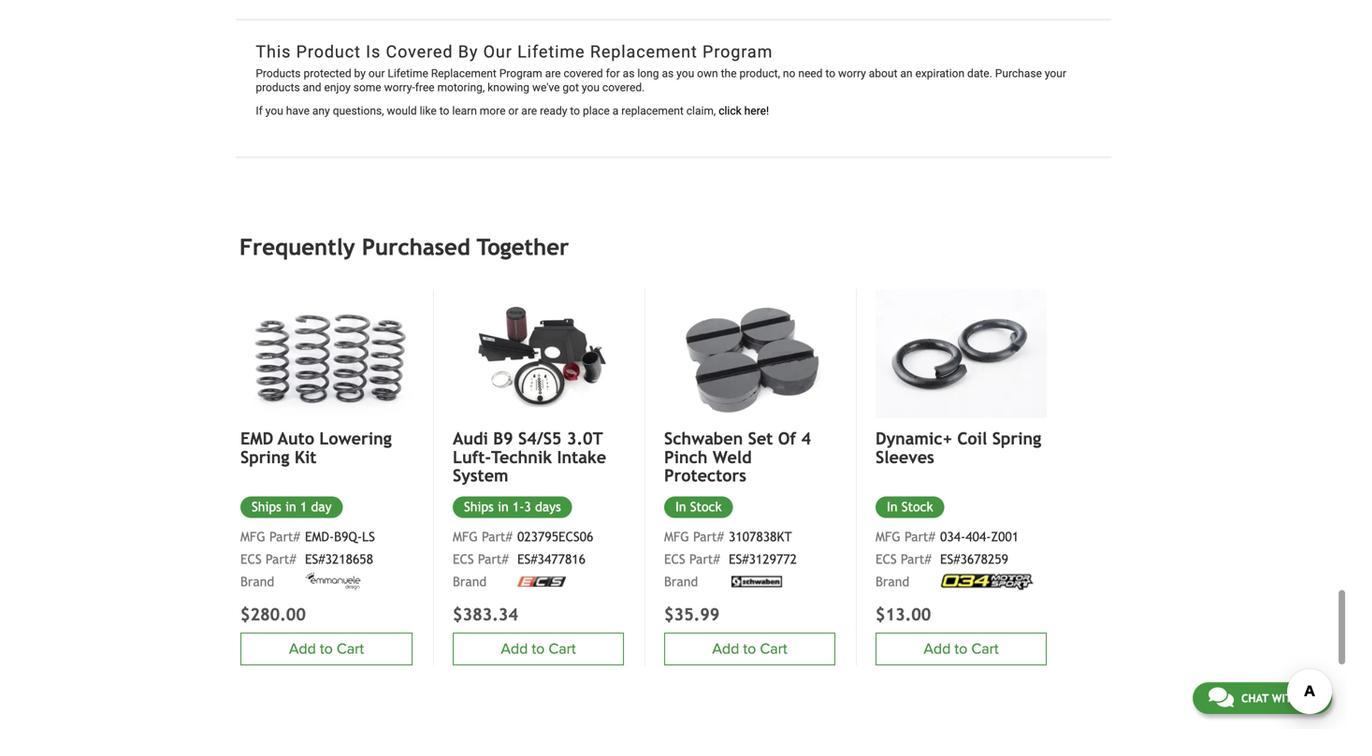 Task type: locate. For each thing, give the bounding box(es) containing it.
add to cart for $35.99
[[713, 640, 788, 658]]

add down $280.00
[[289, 640, 316, 658]]

1 horizontal spatial as
[[662, 67, 674, 80]]

brand inside mfg part# 3107838kt ecs part# es#3129772 brand
[[665, 574, 698, 589]]

es#3218658
[[305, 552, 373, 567]]

4 ecs from the left
[[665, 552, 686, 567]]

brand
[[241, 574, 274, 589], [876, 574, 910, 589], [453, 574, 487, 589], [665, 574, 698, 589]]

1 stock from the left
[[902, 500, 934, 515]]

add to cart button down $13.00
[[876, 633, 1047, 666]]

add down $13.00
[[924, 640, 951, 658]]

chat
[[1242, 692, 1269, 705]]

4 add to cart from the left
[[713, 640, 788, 658]]

together
[[477, 234, 569, 260]]

would
[[387, 104, 417, 117]]

cart for $383.34
[[549, 640, 576, 658]]

2 horizontal spatial you
[[677, 67, 695, 80]]

worry
[[839, 67, 867, 80]]

dynamic+ coil spring sleeves link
[[876, 429, 1047, 467]]

intake
[[557, 447, 607, 467]]

ships for emd auto lowering spring kit
[[252, 500, 282, 515]]

spring inside emd auto lowering spring kit
[[241, 447, 290, 467]]

ecs up $383.34
[[453, 552, 474, 567]]

mfg for emd auto lowering spring kit
[[241, 529, 266, 544]]

add down $35.99
[[713, 640, 740, 658]]

1 add to cart button from the left
[[241, 633, 413, 666]]

2 add from the left
[[924, 640, 951, 658]]

to down the emmanuele design image
[[320, 640, 333, 658]]

brand inside mfg part# emd-b9q-ls ecs part# es#3218658 brand
[[241, 574, 274, 589]]

ecs inside mfg part# 034-404-z001 ecs part# es#3678259 brand
[[876, 552, 897, 567]]

mfg inside mfg part# emd-b9q-ls ecs part# es#3218658 brand
[[241, 529, 266, 544]]

2 brand from the left
[[876, 574, 910, 589]]

s4/s5
[[519, 429, 562, 448]]

0 vertical spatial lifetime
[[518, 42, 585, 62]]

2 mfg from the left
[[876, 529, 901, 544]]

add for $35.99
[[713, 640, 740, 658]]

to down 034motorsport image
[[955, 640, 968, 658]]

ecs up $280.00
[[241, 552, 262, 567]]

ships
[[252, 500, 282, 515], [464, 500, 494, 515]]

1 ecs from the left
[[241, 552, 262, 567]]

3 cart from the left
[[549, 640, 576, 658]]

lifetime
[[518, 42, 585, 62], [388, 67, 429, 80]]

brand inside mfg part# 023795ecs06 ecs part# es#3477816 brand
[[453, 574, 487, 589]]

to
[[826, 67, 836, 80], [440, 104, 450, 117], [570, 104, 580, 117], [320, 640, 333, 658], [955, 640, 968, 658], [532, 640, 545, 658], [744, 640, 757, 658]]

3 add to cart from the left
[[501, 640, 576, 658]]

1 as from the left
[[623, 67, 635, 80]]

claim,
[[687, 104, 716, 117]]

brand up $13.00
[[876, 574, 910, 589]]

4 mfg from the left
[[665, 529, 690, 544]]

add to cart down $280.00
[[289, 640, 364, 658]]

3 add to cart button from the left
[[453, 633, 624, 666]]

cart down 034motorsport image
[[972, 640, 999, 658]]

emd auto lowering spring kit image
[[241, 289, 413, 419]]

in down the protectors
[[676, 500, 687, 515]]

mfg down the protectors
[[665, 529, 690, 544]]

is
[[366, 42, 381, 62]]

add to cart
[[289, 640, 364, 658], [924, 640, 999, 658], [501, 640, 576, 658], [713, 640, 788, 658]]

add to cart for $383.34
[[501, 640, 576, 658]]

brand up $383.34
[[453, 574, 487, 589]]

0 horizontal spatial lifetime
[[388, 67, 429, 80]]

0 vertical spatial you
[[677, 67, 695, 80]]

as up covered. at the top
[[623, 67, 635, 80]]

day
[[311, 500, 332, 515]]

0 vertical spatial replacement
[[590, 42, 698, 62]]

2 in from the left
[[498, 500, 509, 515]]

0 horizontal spatial in stock
[[676, 500, 722, 515]]

ships in 1-3 days
[[464, 500, 561, 515]]

4 brand from the left
[[665, 574, 698, 589]]

2 ships from the left
[[464, 500, 494, 515]]

mfg inside mfg part# 023795ecs06 ecs part# es#3477816 brand
[[453, 529, 478, 544]]

ecs inside mfg part# 023795ecs06 ecs part# es#3477816 brand
[[453, 552, 474, 567]]

1 add to cart from the left
[[289, 640, 364, 658]]

1 horizontal spatial spring
[[993, 429, 1042, 448]]

cart down the ecs image on the left bottom
[[549, 640, 576, 658]]

comments image
[[1209, 686, 1234, 709]]

to right "need"
[[826, 67, 836, 80]]

ships down system
[[464, 500, 494, 515]]

es#3678259
[[941, 552, 1009, 567]]

cart down schwaben image at the bottom of page
[[760, 640, 788, 658]]

program up knowing
[[500, 67, 543, 80]]

add to cart down $13.00
[[924, 640, 999, 658]]

0 horizontal spatial spring
[[241, 447, 290, 467]]

0 horizontal spatial you
[[266, 104, 283, 117]]

add to cart button down $280.00
[[241, 633, 413, 666]]

in left 1-
[[498, 500, 509, 515]]

the
[[721, 67, 737, 80]]

034motorsport image
[[941, 574, 1034, 590]]

2 add to cart button from the left
[[876, 633, 1047, 666]]

1 cart from the left
[[337, 640, 364, 658]]

chat with us
[[1242, 692, 1317, 705]]

0 horizontal spatial stock
[[691, 500, 722, 515]]

we've
[[533, 81, 560, 94]]

1 horizontal spatial lifetime
[[518, 42, 585, 62]]

0 horizontal spatial ships
[[252, 500, 282, 515]]

$13.00
[[876, 605, 932, 625]]

1 horizontal spatial stock
[[902, 500, 934, 515]]

have
[[286, 104, 310, 117]]

1 vertical spatial replacement
[[431, 67, 497, 80]]

ships in 1 day
[[252, 500, 332, 515]]

in down the sleeves
[[887, 500, 898, 515]]

stock down the protectors
[[691, 500, 722, 515]]

add to cart for $13.00
[[924, 640, 999, 658]]

lifetime up we've
[[518, 42, 585, 62]]

1 horizontal spatial you
[[582, 81, 600, 94]]

1 horizontal spatial ships
[[464, 500, 494, 515]]

lifetime up 'worry-'
[[388, 67, 429, 80]]

1 mfg from the left
[[241, 529, 266, 544]]

if
[[256, 104, 263, 117]]

program
[[703, 42, 773, 62], [500, 67, 543, 80]]

1 in from the left
[[887, 500, 898, 515]]

dynamic+ coil spring sleeves
[[876, 429, 1042, 467]]

or
[[509, 104, 519, 117]]

1 vertical spatial are
[[522, 104, 537, 117]]

3 ecs from the left
[[453, 552, 474, 567]]

mfg down ships in 1 day at the left bottom of the page
[[241, 529, 266, 544]]

ls
[[362, 529, 375, 544]]

protectors
[[665, 466, 747, 486]]

in stock for dynamic+ coil spring sleeves
[[887, 500, 934, 515]]

worry-
[[384, 81, 415, 94]]

you
[[677, 67, 695, 80], [582, 81, 600, 94], [266, 104, 283, 117]]

add for $383.34
[[501, 640, 528, 658]]

0 horizontal spatial program
[[500, 67, 543, 80]]

add to cart button down $35.99
[[665, 633, 836, 666]]

add for $13.00
[[924, 640, 951, 658]]

ships left the 1
[[252, 500, 282, 515]]

you down covered at the left of the page
[[582, 81, 600, 94]]

in left the 1
[[286, 500, 296, 515]]

click
[[719, 104, 742, 117]]

1 horizontal spatial in
[[887, 500, 898, 515]]

0 horizontal spatial in
[[676, 500, 687, 515]]

brand up $35.99
[[665, 574, 698, 589]]

0 horizontal spatial in
[[286, 500, 296, 515]]

replacement up long
[[590, 42, 698, 62]]

add to cart down $35.99
[[713, 640, 788, 658]]

1 brand from the left
[[241, 574, 274, 589]]

mfg for dynamic+ coil spring sleeves
[[876, 529, 901, 544]]

covered
[[564, 67, 603, 80]]

2 as from the left
[[662, 67, 674, 80]]

spring right coil
[[993, 429, 1042, 448]]

brand inside mfg part# 034-404-z001 ecs part# es#3678259 brand
[[876, 574, 910, 589]]

as right long
[[662, 67, 674, 80]]

3 brand from the left
[[453, 574, 487, 589]]

here!
[[745, 104, 769, 117]]

4 add to cart button from the left
[[665, 633, 836, 666]]

1 ships from the left
[[252, 500, 282, 515]]

add to cart button
[[241, 633, 413, 666], [876, 633, 1047, 666], [453, 633, 624, 666], [665, 633, 836, 666]]

ships for audi b9 s4/s5 3.0t luft-technik intake system
[[464, 500, 494, 515]]

sleeves
[[876, 447, 935, 467]]

of
[[779, 429, 797, 448]]

3
[[525, 500, 531, 515]]

0 horizontal spatial are
[[522, 104, 537, 117]]

in stock down the protectors
[[676, 500, 722, 515]]

purchase
[[996, 67, 1043, 80]]

program up the
[[703, 42, 773, 62]]

are right or
[[522, 104, 537, 117]]

by
[[354, 67, 366, 80]]

spring left kit
[[241, 447, 290, 467]]

with
[[1273, 692, 1300, 705]]

mfg inside mfg part# 3107838kt ecs part# es#3129772 brand
[[665, 529, 690, 544]]

ecs up $35.99
[[665, 552, 686, 567]]

spring
[[993, 429, 1042, 448], [241, 447, 290, 467]]

you right 'if'
[[266, 104, 283, 117]]

system
[[453, 466, 509, 486]]

1 horizontal spatial are
[[545, 67, 561, 80]]

replacement
[[622, 104, 684, 117]]

stock down the sleeves
[[902, 500, 934, 515]]

0 vertical spatial program
[[703, 42, 773, 62]]

1 add from the left
[[289, 640, 316, 658]]

add to cart button for $383.34
[[453, 633, 624, 666]]

1 vertical spatial lifetime
[[388, 67, 429, 80]]

ecs up $13.00
[[876, 552, 897, 567]]

mfg inside mfg part# 034-404-z001 ecs part# es#3678259 brand
[[876, 529, 901, 544]]

0 horizontal spatial as
[[623, 67, 635, 80]]

3 add from the left
[[501, 640, 528, 658]]

2 cart from the left
[[972, 640, 999, 658]]

frequently
[[240, 234, 355, 260]]

audi b9 s4/s5 3.0t luft-technik intake system
[[453, 429, 607, 486]]

mfg down ships in 1-3 days
[[453, 529, 478, 544]]

add to cart button down $383.34
[[453, 633, 624, 666]]

coil
[[958, 429, 988, 448]]

0 horizontal spatial replacement
[[431, 67, 497, 80]]

4 add from the left
[[713, 640, 740, 658]]

mfg left 034-
[[876, 529, 901, 544]]

in
[[887, 500, 898, 515], [676, 500, 687, 515]]

us
[[1304, 692, 1317, 705]]

add down $383.34
[[501, 640, 528, 658]]

in stock down the sleeves
[[887, 500, 934, 515]]

4 cart from the left
[[760, 640, 788, 658]]

lowering
[[320, 429, 392, 448]]

3 mfg from the left
[[453, 529, 478, 544]]

1 horizontal spatial in
[[498, 500, 509, 515]]

are
[[545, 67, 561, 80], [522, 104, 537, 117]]

as
[[623, 67, 635, 80], [662, 67, 674, 80]]

add to cart button for $35.99
[[665, 633, 836, 666]]

are up we've
[[545, 67, 561, 80]]

1 in stock from the left
[[887, 500, 934, 515]]

1 horizontal spatial in stock
[[887, 500, 934, 515]]

dynamic+
[[876, 429, 953, 448]]

more
[[480, 104, 506, 117]]

2 ecs from the left
[[876, 552, 897, 567]]

$280.00
[[241, 605, 306, 625]]

2 add to cart from the left
[[924, 640, 999, 658]]

our
[[369, 67, 385, 80]]

in stock
[[887, 500, 934, 515], [676, 500, 722, 515]]

brand up $280.00
[[241, 574, 274, 589]]

cart for $280.00
[[337, 640, 364, 658]]

in for dynamic+ coil spring sleeves
[[887, 500, 898, 515]]

cart down the emmanuele design image
[[337, 640, 364, 658]]

2 stock from the left
[[691, 500, 722, 515]]

set
[[748, 429, 773, 448]]

you left own
[[677, 67, 695, 80]]

1 horizontal spatial replacement
[[590, 42, 698, 62]]

audi b9 s4/s5 3.0t luft-technik intake system image
[[453, 289, 624, 418]]

cart for $35.99
[[760, 640, 788, 658]]

2 in from the left
[[676, 500, 687, 515]]

this
[[256, 42, 291, 62]]

034-
[[941, 529, 966, 544]]

1 in from the left
[[286, 500, 296, 515]]

to down schwaben image at the bottom of page
[[744, 640, 757, 658]]

got
[[563, 81, 579, 94]]

own
[[697, 67, 719, 80]]

in for schwaben set of 4 pinch weld protectors
[[676, 500, 687, 515]]

replacement up motoring,
[[431, 67, 497, 80]]

2 in stock from the left
[[676, 500, 722, 515]]

0 vertical spatial are
[[545, 67, 561, 80]]

long
[[638, 67, 659, 80]]

add to cart down $383.34
[[501, 640, 576, 658]]



Task type: describe. For each thing, give the bounding box(es) containing it.
add to cart button for $13.00
[[876, 633, 1047, 666]]

b9q-
[[334, 529, 362, 544]]

about
[[869, 67, 898, 80]]

enjoy
[[324, 81, 351, 94]]

ready
[[540, 104, 568, 117]]

your
[[1045, 67, 1067, 80]]

need
[[799, 67, 823, 80]]

stock for schwaben set of 4 pinch weld protectors
[[691, 500, 722, 515]]

a
[[613, 104, 619, 117]]

if you have any questions, would like to learn more or are ready to place a replacement claim, click here!
[[256, 104, 769, 117]]

z001
[[992, 529, 1019, 544]]

b9
[[494, 429, 513, 448]]

es#3477816
[[518, 552, 586, 567]]

for
[[606, 67, 620, 80]]

1 vertical spatial you
[[582, 81, 600, 94]]

mfg part# 3107838kt ecs part# es#3129772 brand
[[665, 529, 797, 589]]

date.
[[968, 67, 993, 80]]

click here! link
[[719, 104, 769, 117]]

weld
[[713, 447, 752, 467]]

schwaben set of 4 pinch weld protectors image
[[665, 289, 836, 418]]

place
[[583, 104, 610, 117]]

1 horizontal spatial program
[[703, 42, 773, 62]]

spring inside dynamic+ coil spring sleeves
[[993, 429, 1042, 448]]

free
[[415, 81, 435, 94]]

auto
[[278, 429, 315, 448]]

frequently purchased together
[[240, 234, 569, 260]]

es#3129772
[[729, 552, 797, 567]]

and
[[303, 81, 322, 94]]

an
[[901, 67, 913, 80]]

expiration
[[916, 67, 965, 80]]

mfg for audi b9 s4/s5 3.0t luft-technik intake system
[[453, 529, 478, 544]]

1 vertical spatial program
[[500, 67, 543, 80]]

protected
[[304, 67, 352, 80]]

4
[[802, 429, 812, 448]]

ecs inside mfg part# emd-b9q-ls ecs part# es#3218658 brand
[[241, 552, 262, 567]]

3.0t
[[567, 429, 603, 448]]

023795ecs06
[[518, 529, 594, 544]]

emmanuele design image
[[305, 573, 361, 591]]

motoring,
[[438, 81, 485, 94]]

purchased
[[362, 234, 471, 260]]

this product is covered by our lifetime replacement program products protected by our lifetime replacement program are covered for as long as you own the product, no need to worry about an expiration date. purchase your products and enjoy some worry-free motoring, knowing we've got you covered.
[[256, 42, 1067, 94]]

add to cart button for $280.00
[[241, 633, 413, 666]]

to inside the this product is covered by our lifetime replacement program products protected by our lifetime replacement program are covered for as long as you own the product, no need to worry about an expiration date. purchase your products and enjoy some worry-free motoring, knowing we've got you covered.
[[826, 67, 836, 80]]

products
[[256, 67, 301, 80]]

add to cart for $280.00
[[289, 640, 364, 658]]

covered.
[[603, 81, 645, 94]]

learn
[[452, 104, 477, 117]]

mfg part# emd-b9q-ls ecs part# es#3218658 brand
[[241, 529, 375, 589]]

technik
[[491, 447, 552, 467]]

$35.99
[[665, 605, 720, 625]]

3107838kt
[[729, 529, 792, 544]]

add for $280.00
[[289, 640, 316, 658]]

knowing
[[488, 81, 530, 94]]

chat with us link
[[1193, 682, 1333, 714]]

products
[[256, 81, 300, 94]]

stock for dynamic+ coil spring sleeves
[[902, 500, 934, 515]]

any
[[313, 104, 330, 117]]

in for kit
[[286, 500, 296, 515]]

product,
[[740, 67, 781, 80]]

schwaben set of 4 pinch weld protectors link
[[665, 429, 836, 486]]

kit
[[295, 447, 317, 467]]

$383.34
[[453, 605, 518, 625]]

1-
[[513, 500, 525, 515]]

1
[[300, 500, 307, 515]]

dynamic+ coil spring sleeves image
[[876, 289, 1047, 418]]

404-
[[966, 529, 992, 544]]

pinch
[[665, 447, 708, 467]]

cart for $13.00
[[972, 640, 999, 658]]

days
[[535, 500, 561, 515]]

luft-
[[453, 447, 491, 467]]

product
[[296, 42, 361, 62]]

audi
[[453, 429, 488, 448]]

covered
[[386, 42, 453, 62]]

mfg part# 034-404-z001 ecs part# es#3678259 brand
[[876, 529, 1019, 589]]

like
[[420, 104, 437, 117]]

2 vertical spatial you
[[266, 104, 283, 117]]

emd auto lowering spring kit link
[[241, 429, 413, 467]]

schwaben
[[665, 429, 743, 448]]

to down the ecs image on the left bottom
[[532, 640, 545, 658]]

schwaben set of 4 pinch weld protectors
[[665, 429, 812, 486]]

emd auto lowering spring kit
[[241, 429, 392, 467]]

mfg part# 023795ecs06 ecs part# es#3477816 brand
[[453, 529, 594, 589]]

emd-
[[305, 529, 334, 544]]

in stock for schwaben set of 4 pinch weld protectors
[[676, 500, 722, 515]]

to left place at the left top of page
[[570, 104, 580, 117]]

are inside the this product is covered by our lifetime replacement program products protected by our lifetime replacement program are covered for as long as you own the product, no need to worry about an expiration date. purchase your products and enjoy some worry-free motoring, knowing we've got you covered.
[[545, 67, 561, 80]]

in for luft-
[[498, 500, 509, 515]]

to right like
[[440, 104, 450, 117]]

schwaben image
[[729, 576, 785, 588]]

ecs image
[[518, 577, 566, 587]]

ecs inside mfg part# 3107838kt ecs part# es#3129772 brand
[[665, 552, 686, 567]]

audi b9 s4/s5 3.0t luft-technik intake system link
[[453, 429, 624, 486]]

mfg for schwaben set of 4 pinch weld protectors
[[665, 529, 690, 544]]

no
[[783, 67, 796, 80]]

some
[[354, 81, 382, 94]]



Task type: vqa. For each thing, say whether or not it's contained in the screenshot.
Chemical Guys - Corporate Logo
no



